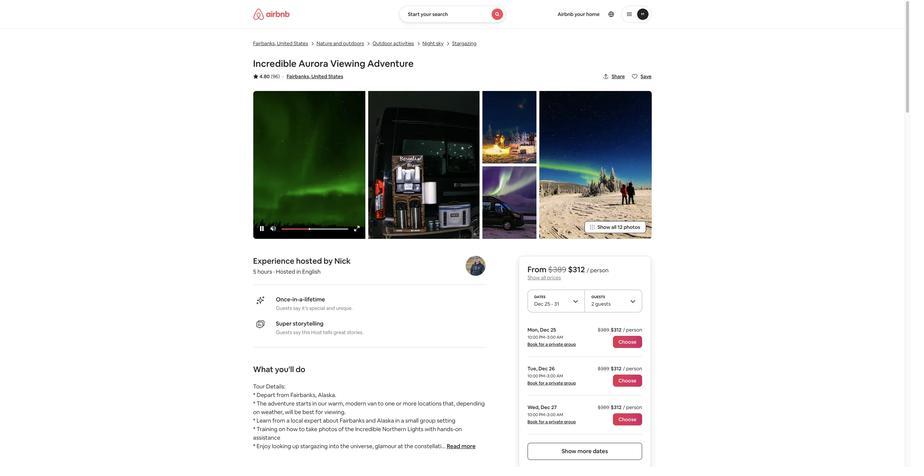 Task type: locate. For each thing, give the bounding box(es) containing it.
stargazing
[[452, 40, 477, 47]]

2 vertical spatial show
[[562, 448, 577, 456]]

2 vertical spatial in
[[396, 418, 400, 425]]

/ for 25
[[624, 327, 626, 334]]

more right or
[[403, 401, 417, 408]]

choose for 26
[[619, 378, 637, 384]]

on down setting
[[455, 426, 462, 434]]

photos right "12"
[[624, 224, 641, 231]]

for inside tour details: * depart from fairbanks, alaska. * the adventure starts in our warm, modern van to one or more locations that, depending on weather, will be best for viewing. * learn from a local expert about fairbanks and alaska in a small group setting * training on how to take photos of the incredible northern lights with hands-on assistance * enjoy looking up stargazing into the universe, glamour at the constellati… read more
[[316, 409, 323, 417]]

2 * from the top
[[253, 401, 256, 408]]

united up incredible
[[277, 40, 293, 47]]

book down 'mon,'
[[528, 342, 538, 348]]

$312 for 25
[[611, 327, 622, 334]]

·
[[283, 73, 284, 80], [274, 268, 275, 276]]

0 vertical spatial pm–3:00
[[539, 335, 556, 341]]

into
[[329, 443, 339, 451]]

3 book for a private group link from the top
[[528, 420, 577, 425]]

say inside super storytelling guests say this host tells great stories.
[[293, 330, 301, 336]]

your right the start
[[421, 11, 432, 17]]

fairbanks, inside tour details: * depart from fairbanks, alaska. * the adventure starts in our warm, modern van to one or more locations that, depending on weather, will be best for viewing. * learn from a local expert about fairbanks and alaska in a small group setting * training on how to take photos of the incredible northern lights with hands-on assistance * enjoy looking up stargazing into the universe, glamour at the constellati… read more
[[291, 392, 317, 399]]

book down tue, at the right bottom of the page
[[528, 381, 538, 387]]

0 vertical spatial book
[[528, 342, 538, 348]]

2 horizontal spatial more
[[578, 448, 592, 456]]

you'll
[[275, 365, 294, 375]]

private down 27
[[549, 420, 564, 425]]

the right "at"
[[405, 443, 414, 451]]

private
[[549, 342, 564, 348], [549, 381, 564, 387], [549, 420, 564, 425]]

airbnb
[[558, 11, 574, 17]]

enjoy free beverage bar image
[[368, 91, 480, 239], [368, 91, 480, 239]]

Start your search search field
[[399, 6, 506, 23]]

in-
[[293, 296, 299, 304]]

private for mon, dec 25
[[549, 342, 564, 348]]

for for wed,
[[539, 420, 545, 425]]

states down incredible aurora viewing adventure
[[328, 73, 343, 80]]

$389 for tue, dec 26
[[598, 366, 610, 372]]

your inside start your search button
[[421, 11, 432, 17]]

in left english
[[297, 268, 301, 276]]

show inside "link"
[[598, 224, 611, 231]]

and up incredible northern
[[366, 418, 376, 425]]

25 inside the mon, dec 25 10:00 pm–3:00 am book for a private group
[[551, 327, 557, 334]]

10:00 inside the mon, dec 25 10:00 pm–3:00 am book for a private group
[[528, 335, 539, 341]]

group inside the mon, dec 25 10:00 pm–3:00 am book for a private group
[[564, 342, 577, 348]]

10:00 inside tue, dec 26 10:00 pm–3:00 am book for a private group
[[528, 374, 539, 379]]

1 vertical spatial 25
[[551, 327, 557, 334]]

book for mon,
[[528, 342, 538, 348]]

guests up guests
[[592, 295, 606, 300]]

$389 inside 'from $389 $312 / person show all prices'
[[549, 265, 567, 275]]

for inside wed, dec 27 10:00 pm–3:00 am book for a private group
[[539, 420, 545, 425]]

3 choose link from the top
[[613, 414, 643, 426]]

tue, dec 26 10:00 pm–3:00 am book for a private group
[[528, 366, 577, 387]]

book inside tue, dec 26 10:00 pm–3:00 am book for a private group
[[528, 381, 538, 387]]

pm–3:00 down 27
[[539, 413, 556, 418]]

10:00 inside wed, dec 27 10:00 pm–3:00 am book for a private group
[[528, 413, 539, 418]]

dec for mon,
[[541, 327, 550, 334]]

profile element
[[515, 0, 652, 28]]

aurora
[[299, 58, 329, 70]]

0 horizontal spatial all
[[542, 275, 547, 281]]

1 vertical spatial to
[[299, 426, 305, 434]]

1 vertical spatial choose
[[619, 378, 637, 384]]

on
[[253, 409, 260, 417], [455, 426, 462, 434]]

book down wed,
[[528, 420, 538, 425]]

states left nature
[[294, 40, 308, 47]]

for inside the mon, dec 25 10:00 pm–3:00 am book for a private group
[[539, 342, 545, 348]]

1 vertical spatial on
[[455, 426, 462, 434]]

show left "12"
[[598, 224, 611, 231]]

and
[[334, 40, 342, 47], [326, 305, 335, 312], [366, 418, 376, 425]]

show all 12 photos link
[[585, 221, 646, 234]]

0 vertical spatial united
[[277, 40, 293, 47]]

how
[[287, 426, 298, 434]]

2 vertical spatial am
[[557, 413, 564, 418]]

dec left 27
[[541, 405, 551, 411]]

dec inside the mon, dec 25 10:00 pm–3:00 am book for a private group
[[541, 327, 550, 334]]

0 horizontal spatial your
[[421, 11, 432, 17]]

private inside tue, dec 26 10:00 pm–3:00 am book for a private group
[[549, 381, 564, 387]]

(96)
[[271, 73, 280, 80]]

fairbanks, united states link down aurora
[[287, 73, 343, 80]]

all inside 'from $389 $312 / person show all prices'
[[542, 275, 547, 281]]

to right van
[[378, 401, 384, 408]]

your inside airbnb your home link
[[575, 11, 586, 17]]

incredible northern
[[355, 426, 407, 434]]

0 vertical spatial private
[[549, 342, 564, 348]]

0 horizontal spatial photos
[[319, 426, 337, 434]]

your
[[421, 11, 432, 17], [575, 11, 586, 17]]

1 pm–3:00 from the top
[[539, 335, 556, 341]]

* up assistance at the bottom left of the page
[[253, 426, 256, 434]]

once-
[[276, 296, 293, 304]]

for inside tue, dec 26 10:00 pm–3:00 am book for a private group
[[539, 381, 545, 387]]

learn more about the host, nick. image
[[466, 256, 486, 276], [466, 256, 486, 276]]

1 choose from the top
[[619, 339, 637, 346]]

· right hours
[[274, 268, 275, 276]]

4.80 (96)
[[260, 73, 280, 80]]

1 vertical spatial all
[[542, 275, 547, 281]]

your for airbnb
[[575, 11, 586, 17]]

10:00 for tue,
[[528, 374, 539, 379]]

hosted
[[276, 268, 295, 276]]

2 choose from the top
[[619, 378, 637, 384]]

0 vertical spatial to
[[378, 401, 384, 408]]

wed, dec 27 10:00 pm–3:00 am book for a private group
[[528, 405, 577, 425]]

* left the
[[253, 401, 256, 408]]

to right how
[[299, 426, 305, 434]]

$389
[[549, 265, 567, 275], [598, 327, 610, 334], [598, 366, 610, 372], [598, 405, 610, 411]]

dec inside tue, dec 26 10:00 pm–3:00 am book for a private group
[[539, 366, 548, 372]]

fairbanks, down aurora
[[287, 73, 311, 80]]

universe,
[[351, 443, 374, 451]]

25 inside the dates dec 25 - 31
[[545, 301, 551, 308]]

airbnb your home link
[[554, 7, 604, 22]]

1 horizontal spatial 25
[[551, 327, 557, 334]]

* left enjoy
[[253, 443, 256, 451]]

book for a private group link down 27
[[528, 420, 577, 425]]

fairbanks,
[[253, 40, 276, 47], [287, 73, 311, 80], [291, 392, 317, 399]]

for down 'mon,'
[[539, 342, 545, 348]]

do
[[296, 365, 306, 375]]

3 private from the top
[[549, 420, 564, 425]]

/
[[587, 267, 590, 274], [624, 327, 626, 334], [624, 366, 626, 372], [624, 405, 626, 411]]

your left home
[[575, 11, 586, 17]]

$312
[[569, 265, 586, 275], [611, 327, 622, 334], [611, 366, 622, 372], [611, 405, 622, 411]]

1 vertical spatial and
[[326, 305, 335, 312]]

2 vertical spatial pm–3:00
[[539, 413, 556, 418]]

2 pm–3:00 from the top
[[539, 374, 556, 379]]

2 vertical spatial choose link
[[613, 414, 643, 426]]

1 vertical spatial ·
[[274, 268, 275, 276]]

1 vertical spatial choose link
[[613, 375, 643, 387]]

of
[[339, 426, 344, 434]]

$312 for 27
[[611, 405, 622, 411]]

depart
[[257, 392, 275, 399]]

private down 26
[[549, 381, 564, 387]]

0 horizontal spatial united
[[277, 40, 293, 47]]

dec inside the dates dec 25 - 31
[[535, 301, 544, 308]]

2 book for a private group link from the top
[[528, 381, 577, 387]]

0 vertical spatial photos
[[624, 224, 641, 231]]

1 horizontal spatial ·
[[283, 73, 284, 80]]

and right nature
[[334, 40, 342, 47]]

learn
[[257, 418, 271, 425]]

book
[[528, 342, 538, 348], [528, 381, 538, 387], [528, 420, 538, 425]]

/ for 27
[[624, 405, 626, 411]]

guests inside the once-in-a-lifetime guests say it's special and unique.
[[276, 305, 292, 312]]

take
[[306, 426, 318, 434]]

all inside "show all 12 photos" "link"
[[612, 224, 617, 231]]

great
[[334, 330, 346, 336]]

1 book from the top
[[528, 342, 538, 348]]

storytelling
[[293, 320, 324, 328]]

2 vertical spatial guests
[[276, 330, 292, 336]]

1 vertical spatial book for a private group link
[[528, 381, 577, 387]]

1 vertical spatial private
[[549, 381, 564, 387]]

it's
[[302, 305, 308, 312]]

0 vertical spatial in
[[297, 268, 301, 276]]

book inside the mon, dec 25 10:00 pm–3:00 am book for a private group
[[528, 342, 538, 348]]

* down tour at the left
[[253, 392, 256, 399]]

$389 $312 / person for wed, dec 27
[[598, 405, 643, 411]]

0 vertical spatial $389 $312 / person
[[598, 327, 643, 334]]

2 choose link from the top
[[613, 375, 643, 387]]

for for mon,
[[539, 342, 545, 348]]

1 horizontal spatial in
[[313, 401, 317, 408]]

1 vertical spatial photos
[[319, 426, 337, 434]]

book for a private group link down 26
[[528, 381, 577, 387]]

10:00 down tue, at the right bottom of the page
[[528, 374, 539, 379]]

pm–3:00
[[539, 335, 556, 341], [539, 374, 556, 379], [539, 413, 556, 418]]

1 vertical spatial show
[[528, 275, 541, 281]]

outdoors
[[343, 40, 364, 47]]

experience hosted by nick 5 hours · hosted in english
[[253, 256, 351, 276]]

3 book from the top
[[528, 420, 538, 425]]

pm–3:00 down 'mon,'
[[539, 335, 556, 341]]

0 horizontal spatial more
[[403, 401, 417, 408]]

0 horizontal spatial ·
[[274, 268, 275, 276]]

choose
[[619, 339, 637, 346], [619, 378, 637, 384], [619, 417, 637, 423]]

and right special
[[326, 305, 335, 312]]

1 vertical spatial united
[[312, 73, 327, 80]]

2 horizontal spatial show
[[598, 224, 611, 231]]

pm–3:00 inside the mon, dec 25 10:00 pm–3:00 am book for a private group
[[539, 335, 556, 341]]

1 horizontal spatial show
[[562, 448, 577, 456]]

2 vertical spatial book for a private group link
[[528, 420, 577, 425]]

group inside tue, dec 26 10:00 pm–3:00 am book for a private group
[[564, 381, 577, 387]]

book inside wed, dec 27 10:00 pm–3:00 am book for a private group
[[528, 420, 538, 425]]

choose for 27
[[619, 417, 637, 423]]

once-in-a-lifetime guests say it's special and unique.
[[276, 296, 353, 312]]

more right the read
[[462, 443, 476, 451]]

fairbanks, united states link up incredible
[[253, 40, 308, 47]]

in right the alaska
[[396, 418, 400, 425]]

warm,
[[328, 401, 344, 408]]

alaska.
[[318, 392, 337, 399]]

3 10:00 from the top
[[528, 413, 539, 418]]

1 vertical spatial say
[[293, 330, 301, 336]]

united down aurora
[[312, 73, 327, 80]]

alaska
[[377, 418, 394, 425]]

0 vertical spatial am
[[557, 335, 564, 341]]

2 am from the top
[[557, 374, 564, 379]]

sky
[[436, 40, 444, 47]]

1 book for a private group link from the top
[[528, 342, 577, 348]]

private up 26
[[549, 342, 564, 348]]

pm–3:00 inside wed, dec 27 10:00 pm–3:00 am book for a private group
[[539, 413, 556, 418]]

say left this
[[293, 330, 301, 336]]

show
[[598, 224, 611, 231], [528, 275, 541, 281], [562, 448, 577, 456]]

am down 31 at the bottom of the page
[[557, 335, 564, 341]]

1 vertical spatial am
[[557, 374, 564, 379]]

person for wed, dec 27
[[627, 405, 643, 411]]

group for tue, dec 26
[[564, 381, 577, 387]]

0 vertical spatial ·
[[283, 73, 284, 80]]

2 private from the top
[[549, 381, 564, 387]]

let us capture that perfect picture image
[[540, 91, 652, 239], [540, 91, 652, 239]]

home
[[587, 11, 600, 17]]

1 choose link from the top
[[613, 336, 643, 349]]

0 vertical spatial say
[[293, 305, 301, 312]]

3 am from the top
[[557, 413, 564, 418]]

show for show more dates
[[562, 448, 577, 456]]

0 vertical spatial all
[[612, 224, 617, 231]]

private for tue, dec 26
[[549, 381, 564, 387]]

2 vertical spatial and
[[366, 418, 376, 425]]

3 pm–3:00 from the top
[[539, 413, 556, 418]]

12
[[618, 224, 623, 231]]

from down weather,
[[273, 418, 285, 425]]

show for show all 12 photos
[[598, 224, 611, 231]]

start your search button
[[399, 6, 506, 23]]

dates
[[593, 448, 609, 456]]

show inside 'from $389 $312 / person show all prices'
[[528, 275, 541, 281]]

the
[[257, 401, 267, 408]]

say left it's
[[293, 305, 301, 312]]

1 10:00 from the top
[[528, 335, 539, 341]]

choose link
[[613, 336, 643, 349], [613, 375, 643, 387], [613, 414, 643, 426]]

*
[[253, 392, 256, 399], [253, 401, 256, 408], [253, 418, 256, 425], [253, 426, 256, 434], [253, 443, 256, 451]]

guests down once-
[[276, 305, 292, 312]]

pm–3:00 for 25
[[539, 335, 556, 341]]

more left 'dates'
[[578, 448, 592, 456]]

pm–3:00 for 26
[[539, 374, 556, 379]]

say
[[293, 305, 301, 312], [293, 330, 301, 336]]

· fairbanks, united states
[[283, 73, 343, 80]]

dec inside wed, dec 27 10:00 pm–3:00 am book for a private group
[[541, 405, 551, 411]]

1 vertical spatial $389 $312 / person
[[598, 366, 643, 372]]

25 right 'mon,'
[[551, 327, 557, 334]]

a inside the mon, dec 25 10:00 pm–3:00 am book for a private group
[[546, 342, 548, 348]]

in left "our"
[[313, 401, 317, 408]]

1 vertical spatial guests
[[276, 305, 292, 312]]

0 horizontal spatial in
[[297, 268, 301, 276]]

· right (96)
[[283, 73, 284, 80]]

am inside wed, dec 27 10:00 pm–3:00 am book for a private group
[[557, 413, 564, 418]]

0 vertical spatial guests
[[592, 295, 606, 300]]

for up wed,
[[539, 381, 545, 387]]

am for tue, dec 26
[[557, 374, 564, 379]]

0 vertical spatial on
[[253, 409, 260, 417]]

local
[[291, 418, 303, 425]]

a for mon,
[[546, 342, 548, 348]]

2 your from the left
[[575, 11, 586, 17]]

fairbanks
[[340, 418, 365, 425]]

private inside wed, dec 27 10:00 pm–3:00 am book for a private group
[[549, 420, 564, 425]]

am for mon, dec 25
[[557, 335, 564, 341]]

book for a private group link down 'mon,'
[[528, 342, 577, 348]]

1 vertical spatial states
[[328, 73, 343, 80]]

am down 27
[[557, 413, 564, 418]]

am up 27
[[557, 374, 564, 379]]

dec right 'mon,'
[[541, 327, 550, 334]]

am inside the mon, dec 25 10:00 pm–3:00 am book for a private group
[[557, 335, 564, 341]]

1 horizontal spatial states
[[328, 73, 343, 80]]

1 * from the top
[[253, 392, 256, 399]]

show left prices
[[528, 275, 541, 281]]

0 vertical spatial 25
[[545, 301, 551, 308]]

show left 'dates'
[[562, 448, 577, 456]]

group inside wed, dec 27 10:00 pm–3:00 am book for a private group
[[564, 420, 577, 425]]

super storytelling guests say this host tells great stories.
[[276, 320, 364, 336]]

1 am from the top
[[557, 335, 564, 341]]

share
[[612, 73, 625, 80]]

0 horizontal spatial to
[[299, 426, 305, 434]]

fairbanks, up incredible
[[253, 40, 276, 47]]

pm–3:00 inside tue, dec 26 10:00 pm–3:00 am book for a private group
[[539, 374, 556, 379]]

0 vertical spatial and
[[334, 40, 342, 47]]

1 vertical spatial 10:00
[[528, 374, 539, 379]]

0 horizontal spatial show
[[528, 275, 541, 281]]

0 vertical spatial choose
[[619, 339, 637, 346]]

fairbanks, up starts
[[291, 392, 317, 399]]

3 choose from the top
[[619, 417, 637, 423]]

2 say from the top
[[293, 330, 301, 336]]

2 vertical spatial book
[[528, 420, 538, 425]]

for for tue,
[[539, 381, 545, 387]]

private inside the mon, dec 25 10:00 pm–3:00 am book for a private group
[[549, 342, 564, 348]]

1 horizontal spatial photos
[[624, 224, 641, 231]]

all left prices
[[542, 275, 547, 281]]

2 vertical spatial private
[[549, 420, 564, 425]]

1 vertical spatial in
[[313, 401, 317, 408]]

more
[[403, 401, 417, 408], [462, 443, 476, 451], [578, 448, 592, 456]]

person for tue, dec 26
[[627, 366, 643, 372]]

for down wed,
[[539, 420, 545, 425]]

1 horizontal spatial united
[[312, 73, 327, 80]]

2 vertical spatial fairbanks,
[[291, 392, 317, 399]]

10:00 down 'mon,'
[[528, 335, 539, 341]]

photos inside tour details: * depart from fairbanks, alaska. * the adventure starts in our warm, modern van to one or more locations that, depending on weather, will be best for viewing. * learn from a local expert about fairbanks and alaska in a small group setting * training on how to take photos of the incredible northern lights with hands-on assistance * enjoy looking up stargazing into the universe, glamour at the constellati… read more
[[319, 426, 337, 434]]

a for wed,
[[546, 420, 548, 425]]

fairbanks, united states link
[[253, 40, 308, 47], [287, 73, 343, 80]]

the
[[345, 426, 354, 434], [341, 443, 349, 451], [405, 443, 414, 451]]

10:00 down wed,
[[528, 413, 539, 418]]

van
[[368, 401, 377, 408]]

3 $389 $312 / person from the top
[[598, 405, 643, 411]]

0 vertical spatial book for a private group link
[[528, 342, 577, 348]]

a inside tue, dec 26 10:00 pm–3:00 am book for a private group
[[546, 381, 548, 387]]

2 vertical spatial choose
[[619, 417, 637, 423]]

on down the
[[253, 409, 260, 417]]

at
[[398, 443, 403, 451]]

in
[[297, 268, 301, 276], [313, 401, 317, 408], [396, 418, 400, 425]]

· inside experience hosted by nick 5 hours · hosted in english
[[274, 268, 275, 276]]

-
[[552, 301, 554, 308]]

4 * from the top
[[253, 426, 256, 434]]

5
[[253, 268, 256, 276]]

save button
[[630, 70, 655, 83]]

1 private from the top
[[549, 342, 564, 348]]

2 vertical spatial 10:00
[[528, 413, 539, 418]]

choose link for 27
[[613, 414, 643, 426]]

0 vertical spatial show
[[598, 224, 611, 231]]

book for a private group link for 27
[[528, 420, 577, 425]]

2 $389 $312 / person from the top
[[598, 366, 643, 372]]

book for tue,
[[528, 381, 538, 387]]

25 left -
[[545, 301, 551, 308]]

from up adventure
[[277, 392, 289, 399]]

1 say from the top
[[293, 305, 301, 312]]

0 horizontal spatial 25
[[545, 301, 551, 308]]

1 $389 $312 / person from the top
[[598, 327, 643, 334]]

expert
[[304, 418, 322, 425]]

chase the aurora with us image
[[483, 167, 537, 239], [483, 167, 537, 239]]

1 vertical spatial book
[[528, 381, 538, 387]]

0 horizontal spatial states
[[294, 40, 308, 47]]

guests down super
[[276, 330, 292, 336]]

am inside tue, dec 26 10:00 pm–3:00 am book for a private group
[[557, 374, 564, 379]]

group for mon, dec 25
[[564, 342, 577, 348]]

from $389 $312 / person show all prices
[[528, 265, 609, 281]]

for down "our"
[[316, 409, 323, 417]]

2 book from the top
[[528, 381, 538, 387]]

am
[[557, 335, 564, 341], [557, 374, 564, 379], [557, 413, 564, 418]]

0 vertical spatial fairbanks,
[[253, 40, 276, 47]]

pm–3:00 down 26
[[539, 374, 556, 379]]

1 vertical spatial pm–3:00
[[539, 374, 556, 379]]

photos down about
[[319, 426, 337, 434]]

dec down dates
[[535, 301, 544, 308]]

will
[[285, 409, 293, 417]]

sip warm beverages / view the lights image
[[483, 91, 537, 164], [483, 91, 537, 164]]

10:00
[[528, 335, 539, 341], [528, 374, 539, 379], [528, 413, 539, 418]]

0 vertical spatial choose link
[[613, 336, 643, 349]]

2 vertical spatial $389 $312 / person
[[598, 405, 643, 411]]

night
[[423, 40, 435, 47]]

4.80
[[260, 73, 270, 80]]

* left learn
[[253, 418, 256, 425]]

all left "12"
[[612, 224, 617, 231]]

$312 for 26
[[611, 366, 622, 372]]

1 horizontal spatial your
[[575, 11, 586, 17]]

a inside wed, dec 27 10:00 pm–3:00 am book for a private group
[[546, 420, 548, 425]]

0 vertical spatial 10:00
[[528, 335, 539, 341]]

2 10:00 from the top
[[528, 374, 539, 379]]

dec left 26
[[539, 366, 548, 372]]

a for tue,
[[546, 381, 548, 387]]

looking
[[272, 443, 291, 451]]

1 vertical spatial fairbanks, united states link
[[287, 73, 343, 80]]

1 your from the left
[[421, 11, 432, 17]]

1 horizontal spatial all
[[612, 224, 617, 231]]



Task type: describe. For each thing, give the bounding box(es) containing it.
guests inside super storytelling guests say this host tells great stories.
[[276, 330, 292, 336]]

1 vertical spatial from
[[273, 418, 285, 425]]

incredible
[[253, 58, 297, 70]]

2 horizontal spatial in
[[396, 418, 400, 425]]

adventure
[[268, 401, 295, 408]]

up
[[293, 443, 299, 451]]

glamour
[[375, 443, 397, 451]]

tour details: * depart from fairbanks, alaska. * the adventure starts in our warm, modern van to one or more locations that, depending on weather, will be best for viewing. * learn from a local expert about fairbanks and alaska in a small group setting * training on how to take photos of the incredible northern lights with hands-on assistance * enjoy looking up stargazing into the universe, glamour at the constellati… read more
[[253, 383, 485, 451]]

25 for 31
[[545, 301, 551, 308]]

our
[[318, 401, 327, 408]]

choose link for 26
[[613, 375, 643, 387]]

0 vertical spatial fairbanks, united states link
[[253, 40, 308, 47]]

prices
[[548, 275, 562, 281]]

the right of
[[345, 426, 354, 434]]

viewing.
[[325, 409, 346, 417]]

read more button
[[447, 443, 476, 451]]

$389 for mon, dec 25
[[598, 327, 610, 334]]

pm–3:00 for 27
[[539, 413, 556, 418]]

search
[[433, 11, 448, 17]]

nature and outdoors link
[[317, 40, 364, 47]]

book for a private group link for 26
[[528, 381, 577, 387]]

incredible aurora viewing adventure
[[253, 58, 414, 70]]

/ for 26
[[624, 366, 626, 372]]

tour
[[253, 383, 265, 391]]

start your search
[[408, 11, 448, 17]]

and inside the once-in-a-lifetime guests say it's special and unique.
[[326, 305, 335, 312]]

lights
[[408, 426, 424, 434]]

show all prices button
[[528, 275, 562, 281]]

constellati…
[[415, 443, 446, 451]]

26
[[550, 366, 555, 372]]

private for wed, dec 27
[[549, 420, 564, 425]]

outdoor activities link
[[373, 40, 414, 47]]

0 horizontal spatial on
[[253, 409, 260, 417]]

27
[[552, 405, 557, 411]]

1 horizontal spatial more
[[462, 443, 476, 451]]

group for wed, dec 27
[[564, 420, 577, 425]]

mon, dec 25 10:00 pm–3:00 am book for a private group
[[528, 327, 577, 348]]

depending
[[457, 401, 485, 408]]

dates dec 25 - 31
[[535, 295, 560, 308]]

read
[[447, 443, 461, 451]]

this
[[302, 330, 310, 336]]

group inside tour details: * depart from fairbanks, alaska. * the adventure starts in our warm, modern van to one or more locations that, depending on weather, will be best for viewing. * learn from a local expert about fairbanks and alaska in a small group setting * training on how to take photos of the incredible northern lights with hands-on assistance * enjoy looking up stargazing into the universe, glamour at the constellati… read more
[[420, 418, 436, 425]]

what
[[253, 365, 274, 375]]

your for start
[[421, 11, 432, 17]]

$389 $312 / person for tue, dec 26
[[598, 366, 643, 372]]

2
[[592, 301, 595, 308]]

one
[[385, 401, 395, 408]]

and inside tour details: * depart from fairbanks, alaska. * the adventure starts in our warm, modern van to one or more locations that, depending on weather, will be best for viewing. * learn from a local expert about fairbanks and alaska in a small group setting * training on how to take photos of the incredible northern lights with hands-on assistance * enjoy looking up stargazing into the universe, glamour at the constellati… read more
[[366, 418, 376, 425]]

that,
[[443, 401, 455, 408]]

0 vertical spatial states
[[294, 40, 308, 47]]

a-
[[299, 296, 305, 304]]

guests inside guests 2 guests
[[592, 295, 606, 300]]

person for mon, dec 25
[[627, 327, 643, 334]]

1 horizontal spatial on
[[455, 426, 462, 434]]

3 * from the top
[[253, 418, 256, 425]]

choose link for 25
[[613, 336, 643, 349]]

1 horizontal spatial to
[[378, 401, 384, 408]]

stargazing
[[301, 443, 328, 451]]

wed,
[[528, 405, 540, 411]]

0 vertical spatial from
[[277, 392, 289, 399]]

dec for dates
[[535, 301, 544, 308]]

be
[[295, 409, 301, 417]]

night sky
[[423, 40, 444, 47]]

/ inside 'from $389 $312 / person show all prices'
[[587, 267, 590, 274]]

dec for tue,
[[539, 366, 548, 372]]

mon,
[[528, 327, 539, 334]]

show more dates link
[[528, 444, 643, 461]]

host
[[311, 330, 322, 336]]

choose for 25
[[619, 339, 637, 346]]

hands-
[[438, 426, 455, 434]]

experience
[[253, 256, 295, 266]]

$389 $312 / person for mon, dec 25
[[598, 327, 643, 334]]

viewing
[[330, 58, 366, 70]]

fairbanks, united states
[[253, 40, 308, 47]]

am for wed, dec 27
[[557, 413, 564, 418]]

person inside 'from $389 $312 / person show all prices'
[[591, 267, 609, 274]]

the right into
[[341, 443, 349, 451]]

save
[[641, 73, 652, 80]]

tells
[[323, 330, 333, 336]]

assistance
[[253, 435, 280, 442]]

and inside nature and outdoors link
[[334, 40, 342, 47]]

hours
[[258, 268, 272, 276]]

photos inside "show all 12 photos" "link"
[[624, 224, 641, 231]]

25 for pm–3:00
[[551, 327, 557, 334]]

what you'll do
[[253, 365, 306, 375]]

english
[[302, 268, 321, 276]]

outdoor activities
[[373, 40, 414, 47]]

dates
[[535, 295, 546, 300]]

book for a private group link for 25
[[528, 342, 577, 348]]

small
[[406, 418, 419, 425]]

adventure
[[368, 58, 414, 70]]

with
[[425, 426, 436, 434]]

lifetime
[[305, 296, 325, 304]]

hosted
[[296, 256, 322, 266]]

$312 inside 'from $389 $312 / person show all prices'
[[569, 265, 586, 275]]

nature and outdoors
[[317, 40, 364, 47]]

guests
[[596, 301, 611, 308]]

10:00 for mon,
[[528, 335, 539, 341]]

share button
[[601, 70, 628, 83]]

show all 12 photos
[[598, 224, 641, 231]]

by nick
[[324, 256, 351, 266]]

starts
[[296, 401, 311, 408]]

or
[[396, 401, 402, 408]]

1 vertical spatial fairbanks,
[[287, 73, 311, 80]]

dec for wed,
[[541, 405, 551, 411]]

activities
[[394, 40, 414, 47]]

nature
[[317, 40, 332, 47]]

stories.
[[347, 330, 364, 336]]

guests 2 guests
[[592, 295, 611, 308]]

book for wed,
[[528, 420, 538, 425]]

training on
[[257, 426, 286, 434]]

details:
[[266, 383, 286, 391]]

in inside experience hosted by nick 5 hours · hosted in english
[[297, 268, 301, 276]]

5 * from the top
[[253, 443, 256, 451]]

best
[[303, 409, 314, 417]]

start
[[408, 11, 420, 17]]

enjoy
[[257, 443, 271, 451]]

tue,
[[528, 366, 538, 372]]

about
[[323, 418, 339, 425]]

10:00 for wed,
[[528, 413, 539, 418]]

$389 for wed, dec 27
[[598, 405, 610, 411]]

say inside the once-in-a-lifetime guests say it's special and unique.
[[293, 305, 301, 312]]



Task type: vqa. For each thing, say whether or not it's contained in the screenshot.
the appreciated.
no



